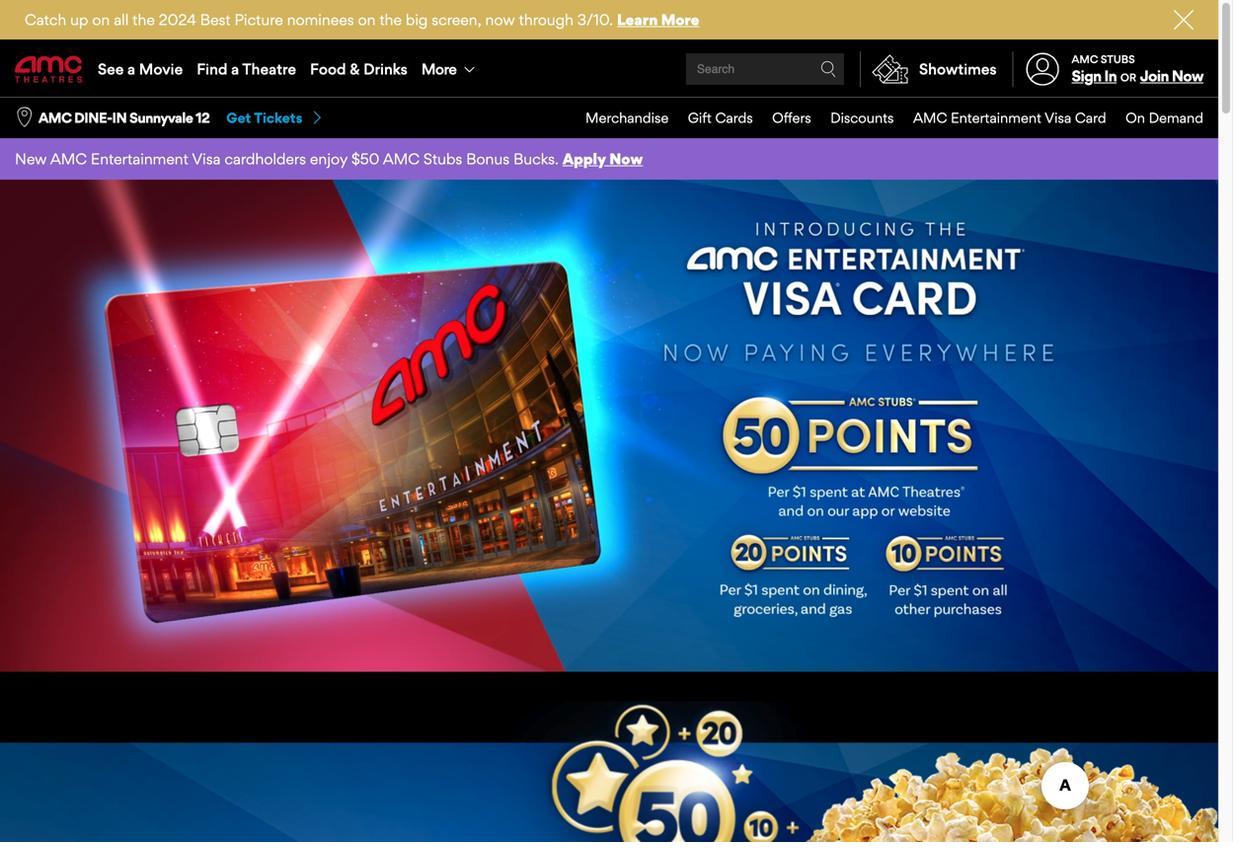 Task type: describe. For each thing, give the bounding box(es) containing it.
menu containing merchandise
[[566, 98, 1204, 138]]

gift cards
[[688, 109, 753, 127]]

cardholders
[[225, 149, 306, 168]]

discounts link
[[811, 98, 894, 138]]

find a theatre link
[[190, 41, 303, 97]]

amc for in
[[39, 109, 72, 127]]

0 horizontal spatial visa
[[192, 149, 221, 168]]

in
[[112, 109, 127, 127]]

offers link
[[753, 98, 811, 138]]

up
[[70, 10, 88, 29]]

0 horizontal spatial stubs
[[424, 149, 462, 168]]

get tickets
[[226, 109, 303, 127]]

bucks.
[[514, 149, 559, 168]]

offers
[[772, 109, 811, 127]]

amc for visa
[[913, 109, 947, 127]]

3/10.
[[578, 10, 613, 29]]

a for movie
[[127, 60, 135, 78]]

sunnyvale
[[129, 109, 193, 127]]

apply now link
[[563, 149, 643, 168]]

best
[[200, 10, 231, 29]]

showtimes image
[[861, 51, 919, 87]]

2 on from the left
[[358, 10, 376, 29]]

theatre
[[242, 60, 296, 78]]

card
[[1075, 109, 1107, 127]]

sign
[[1072, 67, 1102, 85]]

showtimes link
[[860, 51, 997, 87]]

new amc entertainment visa cardholders enjoy $50 amc stubs bonus bucks. apply now
[[15, 149, 643, 168]]

see a movie link
[[91, 41, 190, 97]]

stubs inside amc stubs sign in or join now
[[1101, 53, 1135, 66]]

amc right $50
[[383, 149, 420, 168]]

now inside amc stubs sign in or join now
[[1172, 67, 1204, 85]]

12
[[196, 109, 210, 127]]

catch
[[25, 10, 66, 29]]

food & drinks
[[310, 60, 408, 78]]

amc dine-in sunnyvale 12 button
[[39, 108, 210, 128]]

submit search icon image
[[821, 61, 837, 77]]

see a movie
[[98, 60, 183, 78]]

join now button
[[1140, 67, 1204, 85]]

cards
[[715, 109, 753, 127]]

amc dine-in sunnyvale 12
[[39, 109, 210, 127]]

1 horizontal spatial entertainment
[[951, 109, 1042, 127]]

catch up on all the 2024 best picture nominees on the big screen, now through 3/10. learn more
[[25, 10, 700, 29]]

screen,
[[432, 10, 482, 29]]

or
[[1121, 71, 1137, 84]]

1 vertical spatial now
[[610, 149, 643, 168]]

more button
[[415, 41, 486, 97]]

on demand link
[[1107, 98, 1204, 138]]

through
[[519, 10, 574, 29]]

find
[[197, 60, 228, 78]]

gift
[[688, 109, 712, 127]]

amc entertainment visa card
[[913, 109, 1107, 127]]

menu containing more
[[0, 41, 1219, 97]]

1 on from the left
[[92, 10, 110, 29]]

close this dialog image
[[1184, 782, 1204, 802]]



Task type: vqa. For each thing, say whether or not it's contained in the screenshot.
visa to the bottom
yes



Task type: locate. For each thing, give the bounding box(es) containing it.
0 vertical spatial visa
[[1045, 109, 1072, 127]]

2 a from the left
[[231, 60, 239, 78]]

0 vertical spatial more
[[661, 10, 700, 29]]

gift cards link
[[669, 98, 753, 138]]

now
[[485, 10, 515, 29]]

stubs left bonus
[[424, 149, 462, 168]]

food & drinks link
[[303, 41, 415, 97]]

get tickets link
[[226, 109, 324, 127]]

dine-
[[74, 109, 112, 127]]

movie
[[139, 60, 183, 78]]

0 horizontal spatial a
[[127, 60, 135, 78]]

a right find
[[231, 60, 239, 78]]

demand
[[1149, 109, 1204, 127]]

a
[[127, 60, 135, 78], [231, 60, 239, 78]]

amc for sign
[[1072, 53, 1098, 66]]

amc up sign
[[1072, 53, 1098, 66]]

visa down 12
[[192, 149, 221, 168]]

menu down showtimes image
[[566, 98, 1204, 138]]

merchandise
[[586, 109, 669, 127]]

1 vertical spatial more
[[422, 60, 457, 78]]

0 horizontal spatial the
[[133, 10, 155, 29]]

tickets
[[254, 109, 303, 127]]

now down merchandise at the top of page
[[610, 149, 643, 168]]

on demand
[[1126, 109, 1204, 127]]

amc left dine-
[[39, 109, 72, 127]]

1 vertical spatial entertainment
[[91, 149, 189, 168]]

bonus
[[466, 149, 510, 168]]

discounts
[[831, 109, 894, 127]]

all
[[114, 10, 129, 29]]

on left all
[[92, 10, 110, 29]]

find a theatre
[[197, 60, 296, 78]]

visa inside 'menu'
[[1045, 109, 1072, 127]]

sign in or join amc stubs element
[[1013, 41, 1204, 97]]

more down screen,
[[422, 60, 457, 78]]

amc logo image
[[15, 56, 84, 83], [15, 56, 84, 83]]

a for theatre
[[231, 60, 239, 78]]

get
[[226, 109, 251, 127]]

entertainment down amc dine-in sunnyvale 12
[[91, 149, 189, 168]]

stubs
[[1101, 53, 1135, 66], [424, 149, 462, 168]]

big
[[406, 10, 428, 29]]

more right "learn"
[[661, 10, 700, 29]]

$50
[[352, 149, 380, 168]]

stubs up in
[[1101, 53, 1135, 66]]

sign in button
[[1072, 67, 1117, 85]]

1 horizontal spatial now
[[1172, 67, 1204, 85]]

1 horizontal spatial the
[[380, 10, 402, 29]]

the
[[133, 10, 155, 29], [380, 10, 402, 29]]

2 the from the left
[[380, 10, 402, 29]]

amc stubs sign in or join now
[[1072, 53, 1204, 85]]

a right see
[[127, 60, 135, 78]]

1 horizontal spatial a
[[231, 60, 239, 78]]

see
[[98, 60, 124, 78]]

1 horizontal spatial visa
[[1045, 109, 1072, 127]]

1 the from the left
[[133, 10, 155, 29]]

amc inside button
[[39, 109, 72, 127]]

0 vertical spatial menu
[[0, 41, 1219, 97]]

more inside button
[[422, 60, 457, 78]]

0 horizontal spatial on
[[92, 10, 110, 29]]

now right join
[[1172, 67, 1204, 85]]

on
[[92, 10, 110, 29], [358, 10, 376, 29]]

food
[[310, 60, 346, 78]]

learn more link
[[617, 10, 700, 29]]

amc
[[1072, 53, 1098, 66], [913, 109, 947, 127], [39, 109, 72, 127], [50, 149, 87, 168], [383, 149, 420, 168]]

on right the nominees
[[358, 10, 376, 29]]

enjoy
[[310, 149, 348, 168]]

drinks
[[364, 60, 408, 78]]

amc right new
[[50, 149, 87, 168]]

menu up merchandise link
[[0, 41, 1219, 97]]

2024
[[159, 10, 196, 29]]

entertainment down showtimes
[[951, 109, 1042, 127]]

apply
[[563, 149, 606, 168]]

0 horizontal spatial more
[[422, 60, 457, 78]]

visa
[[1045, 109, 1072, 127], [192, 149, 221, 168]]

1 a from the left
[[127, 60, 135, 78]]

visa left "card"
[[1045, 109, 1072, 127]]

0 horizontal spatial entertainment
[[91, 149, 189, 168]]

entertainment
[[951, 109, 1042, 127], [91, 149, 189, 168]]

the right all
[[133, 10, 155, 29]]

1 vertical spatial menu
[[566, 98, 1204, 138]]

1 horizontal spatial on
[[358, 10, 376, 29]]

on
[[1126, 109, 1145, 127]]

dialog
[[0, 0, 1233, 842]]

join
[[1140, 67, 1169, 85]]

nominees
[[287, 10, 354, 29]]

0 vertical spatial entertainment
[[951, 109, 1042, 127]]

learn
[[617, 10, 658, 29]]

user profile image
[[1015, 53, 1071, 86]]

&
[[350, 60, 360, 78]]

new
[[15, 149, 47, 168]]

now
[[1172, 67, 1204, 85], [610, 149, 643, 168]]

0 vertical spatial stubs
[[1101, 53, 1135, 66]]

merchandise link
[[566, 98, 669, 138]]

1 horizontal spatial more
[[661, 10, 700, 29]]

amc entertainment visa card link
[[894, 98, 1107, 138]]

1 vertical spatial visa
[[192, 149, 221, 168]]

amc inside amc stubs sign in or join now
[[1072, 53, 1098, 66]]

in
[[1105, 67, 1117, 85]]

search the AMC website text field
[[694, 62, 821, 77]]

menu
[[0, 41, 1219, 97], [566, 98, 1204, 138]]

1 vertical spatial stubs
[[424, 149, 462, 168]]

showtimes
[[919, 60, 997, 78]]

picture
[[235, 10, 283, 29]]

0 horizontal spatial now
[[610, 149, 643, 168]]

the left big
[[380, 10, 402, 29]]

amc down showtimes link
[[913, 109, 947, 127]]

1 horizontal spatial stubs
[[1101, 53, 1135, 66]]

0 vertical spatial now
[[1172, 67, 1204, 85]]

more
[[661, 10, 700, 29], [422, 60, 457, 78]]



